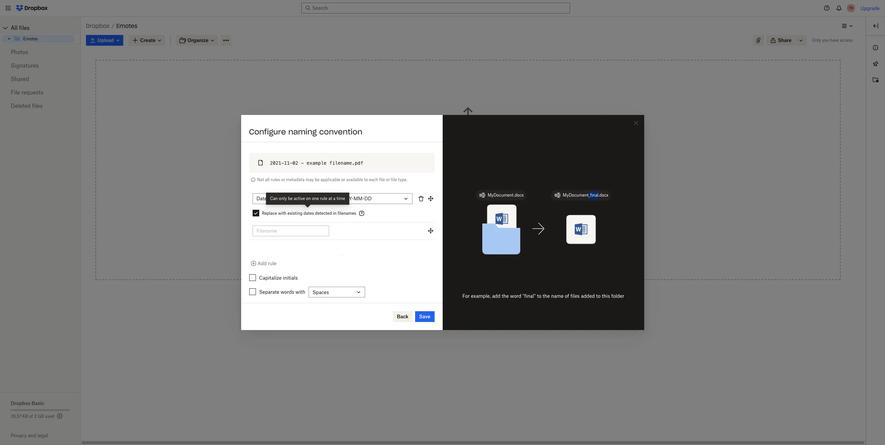 Task type: vqa. For each thing, say whether or not it's contained in the screenshot.
bottom the have
yes



Task type: describe. For each thing, give the bounding box(es) containing it.
request
[[427, 223, 446, 228]]

privacy and legal link
[[11, 433, 81, 438]]

the for add
[[543, 293, 550, 299]]

dropbox for dropbox / emotes
[[86, 23, 110, 29]]

import from google drive
[[427, 204, 485, 209]]

or inside the drop files here to upload, or use the 'upload' button
[[440, 134, 444, 140]]

dropbox / emotes
[[86, 23, 138, 29]]

28.57 kb of 2 gb used
[[11, 414, 54, 419]]

file requests
[[11, 89, 43, 96]]

are
[[303, 152, 311, 159]]

all files
[[11, 25, 30, 31]]

files up 02
[[290, 152, 301, 159]]

all
[[265, 177, 270, 182]]

yyyy-
[[340, 196, 354, 201]]

upload,
[[480, 126, 497, 132]]

more ways to add content
[[439, 168, 498, 173]]

dialog containing create automated folder
[[241, 115, 645, 330]]

access inside "dialog"
[[297, 178, 308, 182]]

share button
[[767, 35, 796, 46]]

dropbox link
[[86, 22, 110, 30]]

capitalize
[[259, 275, 282, 281]]

0 vertical spatial only you have access
[[813, 38, 854, 43]]

words
[[281, 289, 294, 295]]

dd
[[365, 196, 372, 201]]

create automated folder
[[249, 127, 345, 136]]

shared
[[11, 76, 29, 82]]

file requests link
[[11, 86, 70, 99]]

and for legal
[[28, 433, 36, 438]]

'upload'
[[463, 134, 481, 140]]

photos
[[11, 49, 28, 55]]

02
[[293, 160, 298, 166]]

0 vertical spatial with
[[278, 211, 287, 216]]

desktop
[[492, 185, 510, 191]]

add inside "dialog"
[[493, 293, 501, 299]]

signatures
[[11, 62, 39, 69]]

requests
[[21, 89, 43, 96]]

basic
[[32, 400, 44, 406]]

replace with existing dates detected in filenames
[[262, 211, 357, 216]]

0 horizontal spatial from
[[444, 204, 455, 209]]

when
[[273, 152, 289, 159]]

.docx
[[599, 192, 609, 198]]

or right rules
[[281, 177, 285, 182]]

initials
[[283, 275, 298, 281]]

have inside "dialog"
[[288, 178, 296, 182]]

get more space image
[[56, 412, 64, 420]]

metadata
[[286, 177, 305, 182]]

or right each at left top
[[386, 177, 390, 182]]

upgrade link
[[861, 5, 880, 11]]

for example, add the word "final" to the name of files added to this folder
[[463, 293, 625, 299]]

use
[[446, 134, 454, 140]]

separate words with
[[259, 289, 305, 295]]

request files to be added to this folder
[[427, 223, 514, 228]]

added inside more ways to add content "element"
[[471, 223, 485, 228]]

create
[[249, 127, 275, 136]]

1 horizontal spatial only
[[813, 38, 822, 43]]

photos link
[[11, 45, 70, 59]]

Date uploaded button
[[253, 193, 329, 204]]

files right name at the bottom
[[571, 293, 580, 299]]

each
[[369, 177, 378, 182]]

not all rules or metadata may be applicable or available to each file or file type.
[[257, 177, 408, 182]]

Folder name text field
[[287, 165, 431, 173]]

button
[[482, 134, 497, 140]]

kb
[[22, 414, 28, 419]]

here
[[463, 126, 473, 132]]

"final"
[[523, 293, 536, 299]]

11-
[[284, 160, 293, 166]]

save button
[[416, 311, 435, 322]]

this inside "dialog"
[[602, 293, 611, 299]]

privacy
[[11, 433, 27, 438]]

add inside "element"
[[470, 168, 479, 173]]

or left available
[[342, 177, 346, 182]]

0 vertical spatial from
[[469, 185, 480, 191]]

only inside "dialog"
[[273, 178, 281, 182]]

to inside the drop files here to upload, or use the 'upload' button
[[474, 126, 479, 132]]

rules
[[271, 177, 280, 182]]

0 vertical spatial added
[[312, 152, 329, 159]]

access
[[427, 185, 444, 191]]

filenames
[[338, 211, 357, 216]]

share and manage access to this folder
[[427, 241, 516, 247]]

used
[[45, 414, 54, 419]]

deleted
[[11, 103, 31, 109]]

type.
[[398, 177, 408, 182]]

separate
[[259, 289, 280, 295]]

in
[[333, 211, 337, 216]]

date
[[257, 196, 267, 201]]

them
[[310, 207, 323, 214]]

drop
[[440, 126, 451, 132]]

Spaces button
[[309, 287, 365, 298]]

_final
[[589, 192, 599, 198]]

privacy and legal
[[11, 433, 48, 438]]

more ways to add content element
[[411, 167, 526, 258]]

1 horizontal spatial with
[[296, 289, 305, 295]]

YYYY-MM-DD button
[[336, 193, 413, 204]]

2021-11-02 - example filename.pdf
[[270, 160, 364, 166]]

1 vertical spatial of
[[29, 414, 33, 419]]

more
[[439, 168, 451, 173]]

convention
[[319, 127, 363, 136]]

rename them to
[[288, 207, 330, 214]]

files for all
[[19, 25, 30, 31]]

available
[[347, 177, 363, 182]]

example,
[[471, 293, 491, 299]]

files for deleted
[[32, 103, 43, 109]]

-
[[301, 160, 304, 166]]



Task type: locate. For each thing, give the bounding box(es) containing it.
dialog
[[241, 115, 645, 330]]

0 vertical spatial of
[[565, 293, 570, 299]]

rule
[[268, 261, 277, 266]]

0 horizontal spatial with
[[278, 211, 287, 216]]

1 horizontal spatial and
[[442, 241, 451, 247]]

0 horizontal spatial access
[[297, 178, 308, 182]]

the
[[455, 134, 462, 140], [502, 293, 509, 299], [543, 293, 550, 299]]

files for drop
[[452, 126, 462, 132]]

the left name at the bottom
[[543, 293, 550, 299]]

to
[[474, 126, 479, 132], [330, 152, 336, 159], [465, 168, 469, 173], [364, 177, 368, 182], [325, 207, 330, 214], [458, 223, 463, 228], [486, 223, 491, 228], [488, 241, 493, 247], [537, 293, 542, 299], [597, 293, 601, 299]]

0 vertical spatial only
[[813, 38, 822, 43]]

0 horizontal spatial file
[[379, 177, 385, 182]]

ways
[[452, 168, 464, 173]]

back button
[[393, 311, 413, 322]]

all
[[11, 25, 18, 31]]

28.57
[[11, 414, 21, 419]]

only
[[813, 38, 822, 43], [273, 178, 281, 182]]

naming
[[289, 127, 317, 136]]

2 file from the left
[[391, 177, 397, 182]]

be right folder permissions image
[[315, 177, 320, 182]]

access this folder from your desktop
[[427, 185, 510, 191]]

1 horizontal spatial dropbox
[[86, 23, 110, 29]]

0 horizontal spatial be
[[315, 177, 320, 182]]

file right each at left top
[[379, 177, 385, 182]]

of left 2
[[29, 414, 33, 419]]

share inside more ways to add content "element"
[[427, 241, 441, 247]]

files up use
[[452, 126, 462, 132]]

1 horizontal spatial only you have access
[[813, 38, 854, 43]]

1 horizontal spatial emotes
[[116, 23, 138, 29]]

only you have access inside "dialog"
[[273, 178, 308, 182]]

1 vertical spatial have
[[288, 178, 296, 182]]

0 horizontal spatial the
[[455, 134, 462, 140]]

0 vertical spatial access
[[841, 38, 854, 43]]

share for share and manage access to this folder
[[427, 241, 441, 247]]

open activity image
[[872, 76, 880, 84]]

drop files here to upload, or use the 'upload' button
[[440, 126, 497, 140]]

emotes inside all files tree
[[23, 36, 38, 41]]

2 vertical spatial added
[[582, 293, 595, 299]]

mydocument
[[563, 192, 589, 198]]

with
[[278, 211, 287, 216], [296, 289, 305, 295]]

the inside the drop files here to upload, or use the 'upload' button
[[455, 134, 462, 140]]

dropbox basic
[[11, 400, 44, 406]]

0 horizontal spatial only
[[273, 178, 281, 182]]

the right use
[[455, 134, 462, 140]]

1 vertical spatial with
[[296, 289, 305, 295]]

added up 2021-11-02 - example filename.pdf
[[312, 152, 329, 159]]

yyyy-mm-dd
[[340, 196, 372, 201]]

or left use
[[440, 134, 444, 140]]

1 horizontal spatial from
[[469, 185, 480, 191]]

spaces
[[313, 289, 329, 295]]

2 horizontal spatial added
[[582, 293, 595, 299]]

Filename text field
[[257, 227, 325, 235]]

access
[[841, 38, 854, 43], [297, 178, 308, 182], [472, 241, 487, 247]]

filename.pdf
[[330, 160, 364, 166]]

files are added to
[[290, 152, 336, 159]]

1 horizontal spatial have
[[831, 38, 840, 43]]

1 vertical spatial emotes
[[23, 36, 38, 41]]

signatures link
[[11, 59, 70, 72]]

legal
[[38, 433, 48, 438]]

add right example,
[[493, 293, 501, 299]]

folder permissions image
[[309, 177, 314, 183]]

not
[[257, 177, 264, 182]]

share
[[779, 37, 792, 43], [427, 241, 441, 247]]

dropbox
[[86, 23, 110, 29], [11, 400, 30, 406]]

for
[[463, 293, 470, 299]]

configure
[[249, 127, 286, 136]]

files down file requests link
[[32, 103, 43, 109]]

from
[[469, 185, 480, 191], [444, 204, 455, 209]]

1 horizontal spatial of
[[565, 293, 570, 299]]

deleted files link
[[11, 99, 70, 113]]

0 horizontal spatial only you have access
[[273, 178, 308, 182]]

0 horizontal spatial add
[[470, 168, 479, 173]]

1 vertical spatial access
[[297, 178, 308, 182]]

add rule button
[[250, 260, 277, 268]]

1 horizontal spatial the
[[502, 293, 509, 299]]

this
[[445, 185, 454, 191], [492, 223, 500, 228], [494, 241, 502, 247], [602, 293, 611, 299]]

open information panel image
[[872, 44, 880, 52]]

1 vertical spatial added
[[471, 223, 485, 228]]

with right words
[[296, 289, 305, 295]]

add
[[258, 261, 267, 266]]

1 vertical spatial from
[[444, 204, 455, 209]]

your
[[481, 185, 491, 191]]

dropbox up '28.57'
[[11, 400, 30, 406]]

1 vertical spatial add
[[493, 293, 501, 299]]

file left type.
[[391, 177, 397, 182]]

1 horizontal spatial share
[[779, 37, 792, 43]]

1 vertical spatial only
[[273, 178, 281, 182]]

0 vertical spatial you
[[823, 38, 830, 43]]

and left manage
[[442, 241, 451, 247]]

1 horizontal spatial access
[[472, 241, 487, 247]]

1 vertical spatial be
[[464, 223, 470, 228]]

files right all
[[19, 25, 30, 31]]

files inside the drop files here to upload, or use the 'upload' button
[[452, 126, 462, 132]]

existing
[[288, 211, 303, 216]]

added down drive
[[471, 223, 485, 228]]

gb
[[38, 414, 44, 419]]

and inside more ways to add content "element"
[[442, 241, 451, 247]]

files
[[19, 25, 30, 31], [32, 103, 43, 109], [452, 126, 462, 132], [290, 152, 301, 159], [448, 223, 457, 228], [571, 293, 580, 299]]

example
[[307, 160, 327, 166]]

share for share
[[779, 37, 792, 43]]

be inside more ways to add content "element"
[[464, 223, 470, 228]]

0 horizontal spatial of
[[29, 414, 33, 419]]

dates
[[304, 211, 314, 216]]

0 vertical spatial share
[[779, 37, 792, 43]]

0 vertical spatial have
[[831, 38, 840, 43]]

from right import
[[444, 204, 455, 209]]

2
[[34, 414, 37, 419]]

be down google
[[464, 223, 470, 228]]

save
[[420, 314, 431, 319]]

content
[[480, 168, 498, 173]]

mm-
[[354, 196, 365, 201]]

1 file from the left
[[379, 177, 385, 182]]

0 horizontal spatial share
[[427, 241, 441, 247]]

2021-
[[270, 160, 284, 166]]

from left your
[[469, 185, 480, 191]]

of inside "dialog"
[[565, 293, 570, 299]]

capitalize initials
[[259, 275, 298, 281]]

1 horizontal spatial be
[[464, 223, 470, 228]]

mydocument _final .docx
[[563, 192, 609, 198]]

0 vertical spatial emotes
[[116, 23, 138, 29]]

/
[[112, 23, 114, 29]]

rename
[[288, 207, 308, 214]]

2 horizontal spatial access
[[841, 38, 854, 43]]

back
[[397, 314, 409, 319]]

1 horizontal spatial add
[[493, 293, 501, 299]]

applicable
[[321, 177, 341, 182]]

0 vertical spatial be
[[315, 177, 320, 182]]

or
[[440, 134, 444, 140], [281, 177, 285, 182], [342, 177, 346, 182], [386, 177, 390, 182]]

0 horizontal spatial emotes
[[23, 36, 38, 41]]

and for manage
[[442, 241, 451, 247]]

files inside tree
[[19, 25, 30, 31]]

emotes link
[[14, 35, 74, 43]]

0 vertical spatial dropbox
[[86, 23, 110, 29]]

emotes down all files
[[23, 36, 38, 41]]

open details pane image
[[872, 22, 880, 30]]

all files tree
[[1, 23, 81, 44]]

folder
[[322, 127, 345, 136], [455, 185, 468, 191], [501, 223, 514, 228], [503, 241, 516, 247], [612, 293, 625, 299]]

access inside more ways to add content "element"
[[472, 241, 487, 247]]

automated
[[277, 127, 320, 136]]

added right name at the bottom
[[582, 293, 595, 299]]

0 horizontal spatial dropbox
[[11, 400, 30, 406]]

1 vertical spatial and
[[28, 433, 36, 438]]

and left legal
[[28, 433, 36, 438]]

with left the existing
[[278, 211, 287, 216]]

add
[[470, 168, 479, 173], [493, 293, 501, 299]]

have
[[831, 38, 840, 43], [288, 178, 296, 182]]

all files link
[[11, 23, 81, 33]]

the left word
[[502, 293, 509, 299]]

shared link
[[11, 72, 70, 86]]

dropbox for dropbox basic
[[11, 400, 30, 406]]

files inside more ways to add content "element"
[[448, 223, 457, 228]]

of right name at the bottom
[[565, 293, 570, 299]]

1 horizontal spatial file
[[391, 177, 397, 182]]

1 horizontal spatial added
[[471, 223, 485, 228]]

uploaded
[[269, 196, 289, 201]]

0 horizontal spatial you
[[282, 178, 288, 182]]

1 vertical spatial only you have access
[[273, 178, 308, 182]]

the for here
[[455, 134, 462, 140]]

0 horizontal spatial and
[[28, 433, 36, 438]]

upgrade
[[861, 5, 880, 11]]

1 horizontal spatial you
[[823, 38, 830, 43]]

configure naming convention
[[249, 127, 363, 136]]

0 vertical spatial and
[[442, 241, 451, 247]]

import
[[427, 204, 443, 209]]

you inside "dialog"
[[282, 178, 288, 182]]

dropbox left / in the top left of the page
[[86, 23, 110, 29]]

share inside share button
[[779, 37, 792, 43]]

0 horizontal spatial added
[[312, 152, 329, 159]]

files right "request"
[[448, 223, 457, 228]]

0 horizontal spatial have
[[288, 178, 296, 182]]

file
[[11, 89, 20, 96]]

of
[[565, 293, 570, 299], [29, 414, 33, 419]]

detected
[[315, 211, 332, 216]]

1 vertical spatial share
[[427, 241, 441, 247]]

manage
[[452, 241, 471, 247]]

files for request
[[448, 223, 457, 228]]

emotes right / in the top left of the page
[[116, 23, 138, 29]]

be inside "dialog"
[[315, 177, 320, 182]]

dropbox logo - go to the homepage image
[[13, 3, 50, 13]]

deleted files
[[11, 103, 43, 109]]

1 vertical spatial dropbox
[[11, 400, 30, 406]]

1 vertical spatial you
[[282, 178, 288, 182]]

google
[[456, 204, 472, 209]]

open pinned items image
[[872, 60, 880, 68]]

global header element
[[0, 0, 886, 16]]

0 vertical spatial add
[[470, 168, 479, 173]]

2 vertical spatial access
[[472, 241, 487, 247]]

2 horizontal spatial the
[[543, 293, 550, 299]]

add left "content"
[[470, 168, 479, 173]]

may
[[306, 177, 314, 182]]

date uploaded
[[257, 196, 289, 201]]



